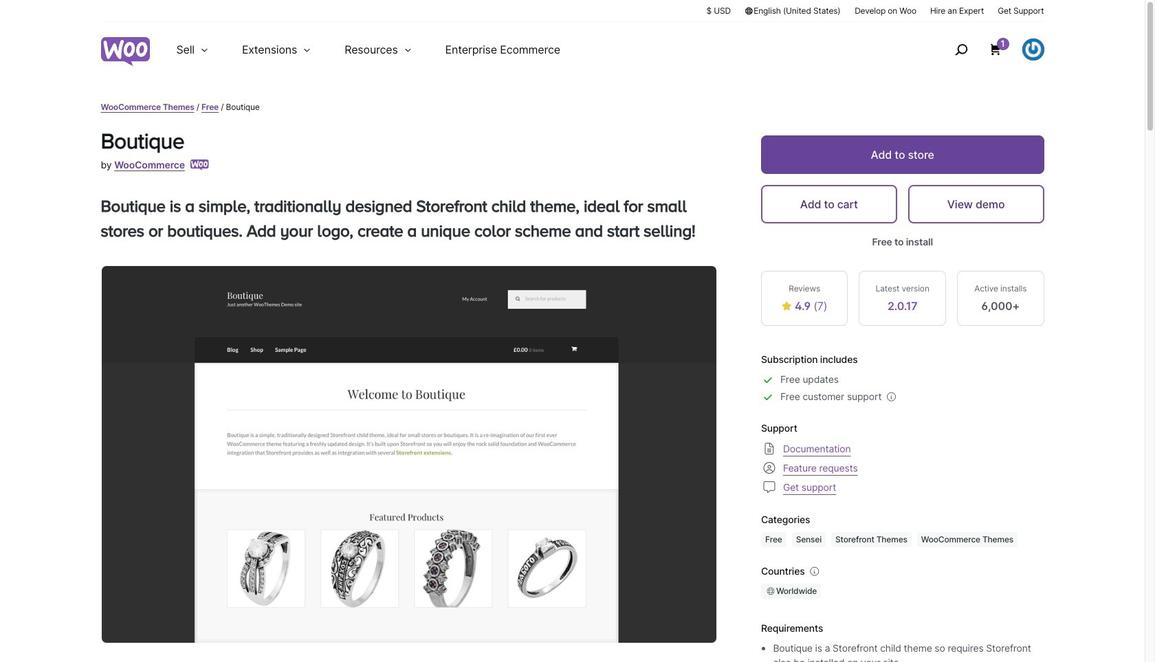 Task type: locate. For each thing, give the bounding box(es) containing it.
open account menu image
[[1023, 39, 1045, 61]]

service navigation menu element
[[926, 27, 1045, 72]]

developed by woocommerce image
[[190, 160, 209, 171]]

circle user image
[[762, 460, 778, 477]]

globe image
[[766, 586, 777, 597]]

message image
[[762, 479, 778, 496]]

circle info image
[[808, 565, 822, 579]]



Task type: vqa. For each thing, say whether or not it's contained in the screenshot.
3rd Show subcategories image from the bottom
no



Task type: describe. For each thing, give the bounding box(es) containing it.
product header image: image
[[101, 266, 717, 663]]

breadcrumb element
[[101, 101, 1045, 114]]

file lines image
[[762, 441, 778, 457]]

search image
[[951, 39, 973, 61]]



